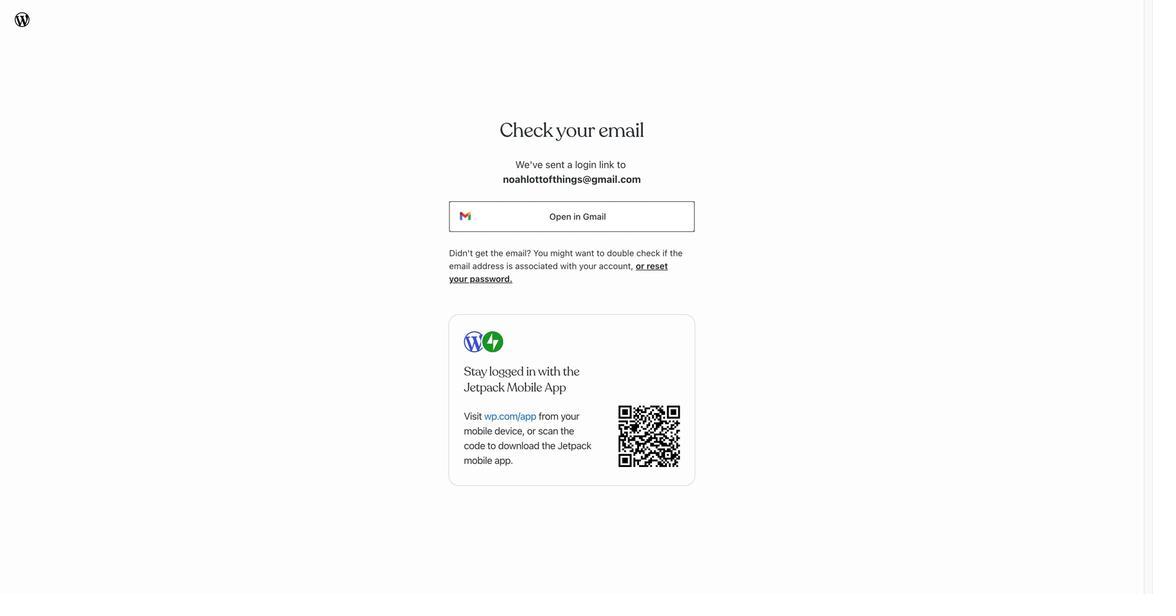 Task type: vqa. For each thing, say whether or not it's contained in the screenshot.
We've sent a login link to noahlottofthings@gmail.com
yes



Task type: describe. For each thing, give the bounding box(es) containing it.
reset
[[647, 261, 668, 271]]

you
[[534, 248, 548, 258]]

code
[[464, 440, 485, 452]]

in inside stay logged in with the jetpack mobile app
[[526, 364, 536, 380]]

scan
[[538, 425, 558, 437]]

sent
[[546, 159, 565, 171]]

want
[[575, 248, 595, 258]]

check your email main content
[[0, 0, 695, 486]]

1 horizontal spatial in
[[574, 212, 581, 222]]

app.
[[495, 455, 513, 467]]

the right get
[[491, 248, 504, 258]]

0 vertical spatial email
[[599, 118, 644, 143]]

check
[[637, 248, 660, 258]]

to inside didn't get the email? you might want to double check if the email address is associated with your account,
[[597, 248, 605, 258]]

double
[[607, 248, 634, 258]]

is
[[507, 261, 513, 271]]

email inside didn't get the email? you might want to double check if the email address is associated with your account,
[[449, 261, 470, 271]]

to inside the from your mobile device, or scan the code to download the jetpack mobile app.
[[488, 440, 496, 452]]

with inside didn't get the email? you might want to double check if the email address is associated with your account,
[[560, 261, 577, 271]]

wordpress and jetpack app image
[[464, 330, 506, 355]]

or inside or reset your password.
[[636, 261, 645, 271]]

noahlottofthings@gmail.com
[[503, 174, 641, 185]]

might
[[551, 248, 573, 258]]

open in gmail
[[550, 212, 606, 222]]

jetpack inside stay logged in with the jetpack mobile app
[[464, 380, 504, 396]]

a
[[567, 159, 573, 171]]

with inside stay logged in with the jetpack mobile app
[[538, 364, 561, 380]]

from your mobile device, or scan the code to download the jetpack mobile app.
[[464, 411, 592, 467]]

or inside the from your mobile device, or scan the code to download the jetpack mobile app.
[[527, 425, 536, 437]]

we've sent a login link to noahlottofthings@gmail.com
[[503, 159, 641, 185]]

wp.com/app
[[484, 411, 536, 422]]

associated
[[515, 261, 558, 271]]

2 mobile from the top
[[464, 455, 492, 467]]

logged
[[489, 364, 524, 380]]

visit
[[464, 411, 482, 422]]



Task type: locate. For each thing, give the bounding box(es) containing it.
email down the didn't
[[449, 261, 470, 271]]

1 horizontal spatial email
[[599, 118, 644, 143]]

1 horizontal spatial or
[[636, 261, 645, 271]]

0 vertical spatial to
[[617, 159, 626, 171]]

0 vertical spatial in
[[574, 212, 581, 222]]

we've
[[516, 159, 543, 171]]

0 vertical spatial mobile
[[464, 425, 492, 437]]

to right code
[[488, 440, 496, 452]]

1 vertical spatial mobile
[[464, 455, 492, 467]]

the right scan
[[561, 425, 574, 437]]

to right want
[[597, 248, 605, 258]]

device,
[[495, 425, 525, 437]]

didn't
[[449, 248, 473, 258]]

your inside didn't get the email? you might want to double check if the email address is associated with your account,
[[579, 261, 597, 271]]

1 vertical spatial to
[[597, 248, 605, 258]]

to
[[617, 159, 626, 171], [597, 248, 605, 258], [488, 440, 496, 452]]

open in gmail link
[[450, 202, 694, 232]]

0 horizontal spatial to
[[488, 440, 496, 452]]

2 vertical spatial to
[[488, 440, 496, 452]]

link
[[599, 159, 615, 171]]

or reset your password. link
[[449, 261, 668, 284]]

1 horizontal spatial jetpack
[[558, 440, 592, 452]]

with
[[560, 261, 577, 271], [538, 364, 561, 380]]

jetpack
[[464, 380, 504, 396], [558, 440, 592, 452]]

to right link
[[617, 159, 626, 171]]

download
[[498, 440, 540, 452]]

or left scan
[[527, 425, 536, 437]]

the right if
[[670, 248, 683, 258]]

if
[[663, 248, 668, 258]]

your
[[556, 118, 595, 143], [579, 261, 597, 271], [449, 274, 468, 284], [561, 411, 580, 422]]

stay
[[464, 364, 487, 380]]

with up 'mobile app'
[[538, 364, 561, 380]]

stay logged in with the jetpack mobile app
[[464, 364, 580, 396]]

address
[[473, 261, 504, 271]]

the inside stay logged in with the jetpack mobile app
[[563, 364, 580, 380]]

login
[[575, 159, 597, 171]]

mobile down code
[[464, 455, 492, 467]]

1 vertical spatial jetpack
[[558, 440, 592, 452]]

wp.com/app link
[[484, 411, 536, 422]]

your right from
[[561, 411, 580, 422]]

0 horizontal spatial or
[[527, 425, 536, 437]]

2 horizontal spatial to
[[617, 159, 626, 171]]

in up 'mobile app'
[[526, 364, 536, 380]]

mobile up code
[[464, 425, 492, 437]]

the down scan
[[542, 440, 556, 452]]

check your email
[[500, 118, 644, 143]]

0 vertical spatial with
[[560, 261, 577, 271]]

jetpack down scan
[[558, 440, 592, 452]]

gmail
[[583, 212, 606, 222]]

in right the open
[[574, 212, 581, 222]]

1 vertical spatial or
[[527, 425, 536, 437]]

password.
[[470, 274, 513, 284]]

in
[[574, 212, 581, 222], [526, 364, 536, 380]]

check
[[500, 118, 553, 143]]

with down might
[[560, 261, 577, 271]]

visit wp.com/app
[[464, 411, 536, 422]]

your up a
[[556, 118, 595, 143]]

0 horizontal spatial in
[[526, 364, 536, 380]]

1 vertical spatial in
[[526, 364, 536, 380]]

1 vertical spatial with
[[538, 364, 561, 380]]

account,
[[599, 261, 634, 271]]

open
[[550, 212, 571, 222]]

your down want
[[579, 261, 597, 271]]

the
[[491, 248, 504, 258], [670, 248, 683, 258], [563, 364, 580, 380], [561, 425, 574, 437], [542, 440, 556, 452]]

0 horizontal spatial jetpack
[[464, 380, 504, 396]]

1 mobile from the top
[[464, 425, 492, 437]]

1 horizontal spatial to
[[597, 248, 605, 258]]

email
[[599, 118, 644, 143], [449, 261, 470, 271]]

or reset your password.
[[449, 261, 668, 284]]

your down the didn't
[[449, 274, 468, 284]]

the up 'mobile app'
[[563, 364, 580, 380]]

your inside or reset your password.
[[449, 274, 468, 284]]

email?
[[506, 248, 531, 258]]

0 vertical spatial jetpack
[[464, 380, 504, 396]]

jetpack inside the from your mobile device, or scan the code to download the jetpack mobile app.
[[558, 440, 592, 452]]

1 vertical spatial email
[[449, 261, 470, 271]]

didn't get the email? you might want to double check if the email address is associated with your account,
[[449, 248, 683, 271]]

jetpack down 'stay'
[[464, 380, 504, 396]]

0 vertical spatial or
[[636, 261, 645, 271]]

to inside we've sent a login link to noahlottofthings@gmail.com
[[617, 159, 626, 171]]

mobile app
[[507, 380, 566, 396]]

email up link
[[599, 118, 644, 143]]

get
[[475, 248, 488, 258]]

or down check
[[636, 261, 645, 271]]

your inside the from your mobile device, or scan the code to download the jetpack mobile app.
[[561, 411, 580, 422]]

from
[[539, 411, 559, 422]]

or
[[636, 261, 645, 271], [527, 425, 536, 437]]

mobile
[[464, 425, 492, 437], [464, 455, 492, 467]]

0 horizontal spatial email
[[449, 261, 470, 271]]



